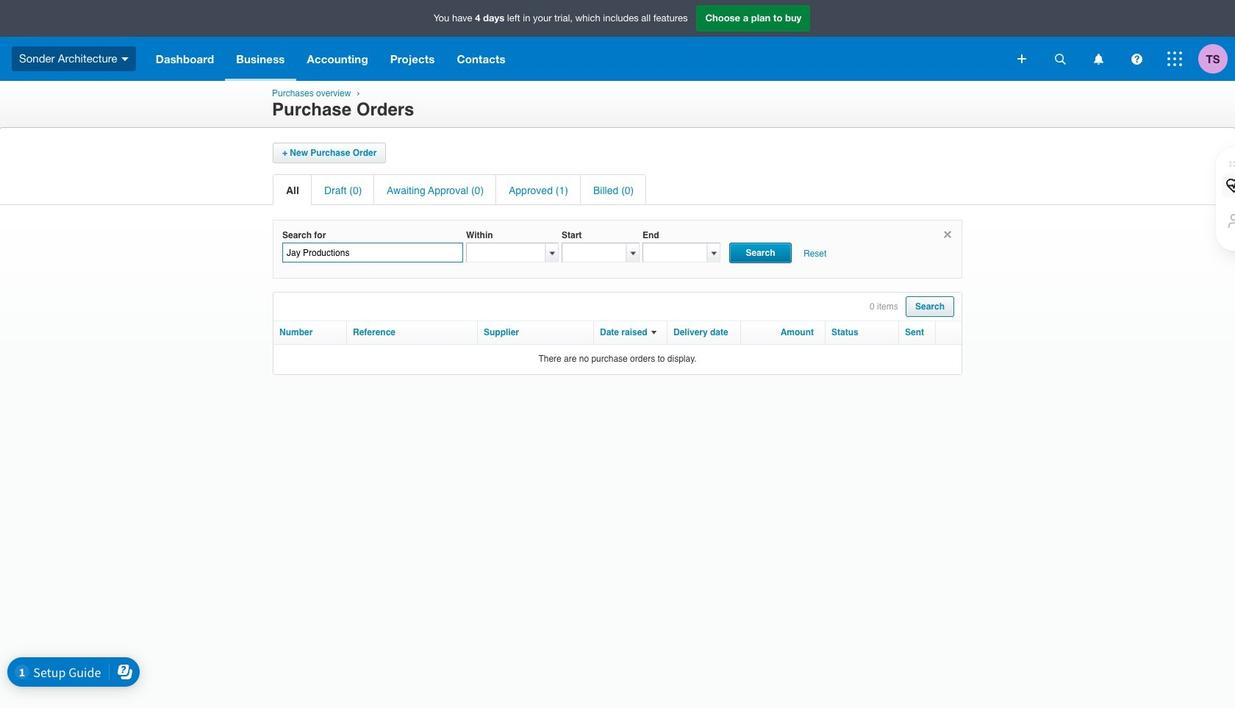 Task type: describe. For each thing, give the bounding box(es) containing it.
1 horizontal spatial svg image
[[1055, 53, 1066, 64]]



Task type: vqa. For each thing, say whether or not it's contained in the screenshot.
RA in the left top of the page
no



Task type: locate. For each thing, give the bounding box(es) containing it.
svg image
[[1055, 53, 1066, 64], [1018, 54, 1027, 63]]

0 horizontal spatial svg image
[[1018, 54, 1027, 63]]

None text field
[[466, 243, 546, 263], [562, 243, 627, 263], [466, 243, 546, 263], [562, 243, 627, 263]]

svg image
[[1168, 51, 1183, 66], [1094, 53, 1104, 64], [1132, 53, 1143, 64], [121, 57, 128, 61]]

Number, Reference, Customer or Amount text field
[[283, 243, 463, 263]]

banner
[[0, 0, 1236, 81]]

None text field
[[643, 243, 708, 263]]



